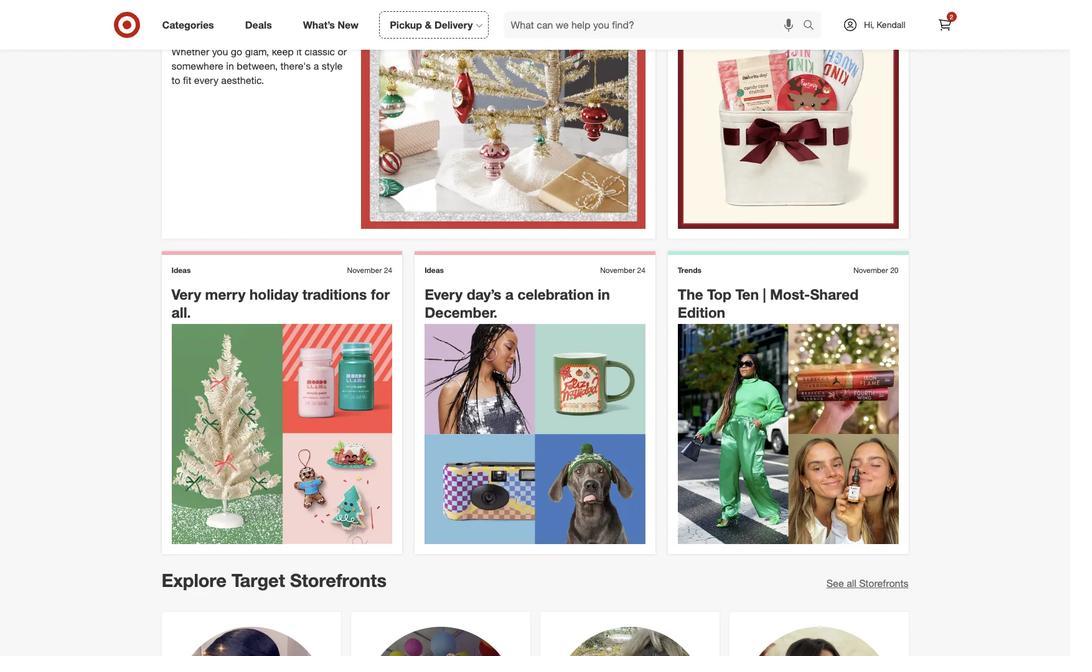 Task type: describe. For each thing, give the bounding box(es) containing it.
pickup & delivery
[[390, 18, 473, 31]]

edition
[[678, 304, 726, 321]]

whether
[[172, 46, 209, 58]]

for
[[371, 286, 390, 303]]

|
[[763, 286, 766, 303]]

&
[[425, 18, 432, 31]]

november for the top ten | most-shared edition
[[854, 266, 888, 275]]

new
[[338, 18, 359, 31]]

explore target storefronts
[[162, 570, 387, 592]]

in inside every day's a celebration in december.
[[598, 286, 610, 303]]

shared
[[810, 286, 859, 303]]

categories link
[[152, 11, 230, 39]]

see all storefronts link
[[827, 577, 909, 592]]

What can we help you find? suggestions appear below search field
[[503, 11, 806, 39]]

a inside every day's a celebration in december.
[[505, 286, 514, 303]]

24 for very merry holiday traditions for all.
[[384, 266, 392, 275]]

there's
[[281, 60, 311, 72]]

every day's a celebration in december.
[[425, 286, 610, 321]]

deals
[[245, 18, 272, 31]]

day's
[[467, 286, 501, 303]]

ideas for very merry holiday traditions for all.
[[172, 266, 191, 275]]

very merry holiday traditions for all.
[[172, 286, 390, 321]]

holiday
[[250, 286, 298, 303]]

classic
[[305, 46, 335, 58]]

search
[[798, 20, 828, 32]]

between,
[[237, 60, 278, 72]]

november 24 for in
[[600, 266, 646, 275]]

traditions
[[302, 286, 367, 303]]

what's
[[303, 18, 335, 31]]

every day's a celebration in december. image
[[425, 324, 646, 545]]

fit
[[183, 74, 191, 86]]

see all storefronts
[[827, 578, 909, 590]]

december.
[[425, 304, 498, 321]]

ten
[[736, 286, 759, 303]]

what's new
[[303, 18, 359, 31]]

it
[[297, 46, 302, 58]]

storefronts for see all storefronts
[[859, 578, 909, 590]]

hi, kendall
[[864, 19, 906, 30]]

20
[[890, 266, 899, 275]]

target
[[232, 570, 285, 592]]

november for very merry holiday traditions for all.
[[347, 266, 382, 275]]

november 20
[[854, 266, 899, 275]]

the top ten | most-shared edition image
[[678, 324, 899, 545]]

ideas for every day's a celebration in december.
[[425, 266, 444, 275]]

whether you go glam, keep it classic or somewhere in between, there's a style to fit every aesthetic. link
[[162, 0, 656, 239]]

november for every day's a celebration in december.
[[600, 266, 635, 275]]

2
[[950, 13, 953, 21]]



Task type: vqa. For each thing, say whether or not it's contained in the screenshot.
glam,
yes



Task type: locate. For each thing, give the bounding box(es) containing it.
0 horizontal spatial storefronts
[[290, 570, 387, 592]]

2 ideas from the left
[[425, 266, 444, 275]]

a down classic
[[314, 60, 319, 72]]

every
[[194, 74, 219, 86]]

a
[[314, 60, 319, 72], [505, 286, 514, 303]]

storefronts
[[290, 570, 387, 592], [859, 578, 909, 590]]

hi,
[[864, 19, 874, 30]]

categories
[[162, 18, 214, 31]]

storefronts inside see all storefronts link
[[859, 578, 909, 590]]

november
[[347, 266, 382, 275], [600, 266, 635, 275], [854, 266, 888, 275]]

glam,
[[245, 46, 269, 58]]

kendall
[[877, 19, 906, 30]]

a inside 'whether you go glam, keep it classic or somewhere in between, there's a style to fit every aesthetic.'
[[314, 60, 319, 72]]

keep
[[272, 46, 294, 58]]

0 vertical spatial a
[[314, 60, 319, 72]]

1 horizontal spatial a
[[505, 286, 514, 303]]

1 november from the left
[[347, 266, 382, 275]]

all.
[[172, 304, 191, 321]]

all
[[847, 578, 857, 590]]

24
[[384, 266, 392, 275], [637, 266, 646, 275]]

24 for every day's a celebration in december.
[[637, 266, 646, 275]]

1 vertical spatial in
[[598, 286, 610, 303]]

in right celebration
[[598, 286, 610, 303]]

0 horizontal spatial a
[[314, 60, 319, 72]]

0 vertical spatial in
[[226, 60, 234, 72]]

see
[[827, 578, 844, 590]]

deals link
[[235, 11, 288, 39]]

you
[[212, 46, 228, 58]]

2 november 24 from the left
[[600, 266, 646, 275]]

1 horizontal spatial in
[[598, 286, 610, 303]]

2 horizontal spatial november
[[854, 266, 888, 275]]

every
[[425, 286, 463, 303]]

very
[[172, 286, 201, 303]]

ideas
[[172, 266, 191, 275], [425, 266, 444, 275]]

delivery
[[435, 18, 473, 31]]

go
[[231, 46, 242, 58]]

1 horizontal spatial november
[[600, 266, 635, 275]]

0 horizontal spatial november 24
[[347, 266, 392, 275]]

burr baskets—a joyful surprise you can make & gift to anyone. image
[[678, 8, 899, 229]]

most-
[[770, 286, 810, 303]]

top
[[707, 286, 732, 303]]

2 link
[[931, 11, 959, 39]]

what's new link
[[292, 11, 374, 39]]

whether you go glam, keep it classic or somewhere in between, there's a style to fit every aesthetic.
[[172, 46, 347, 86]]

the
[[678, 286, 703, 303]]

november 24
[[347, 266, 392, 275], [600, 266, 646, 275]]

pickup & delivery link
[[379, 11, 488, 39]]

aesthetic.
[[221, 74, 264, 86]]

style
[[322, 60, 343, 72]]

merry
[[205, 286, 246, 303]]

trends
[[678, 266, 702, 275]]

1 horizontal spatial 24
[[637, 266, 646, 275]]

explore
[[162, 570, 227, 592]]

1 horizontal spatial ideas
[[425, 266, 444, 275]]

24 up for
[[384, 266, 392, 275]]

3 november from the left
[[854, 266, 888, 275]]

1 ideas from the left
[[172, 266, 191, 275]]

in inside 'whether you go glam, keep it classic or somewhere in between, there's a style to fit every aesthetic.'
[[226, 60, 234, 72]]

very merry holiday traditions for all. image
[[172, 324, 392, 545]]

the top ten | most-shared edition
[[678, 286, 859, 321]]

search button
[[798, 11, 828, 41]]

november 24 for for
[[347, 266, 392, 275]]

1 24 from the left
[[384, 266, 392, 275]]

2 24 from the left
[[637, 266, 646, 275]]

0 horizontal spatial november
[[347, 266, 382, 275]]

1 horizontal spatial november 24
[[600, 266, 646, 275]]

2 november from the left
[[600, 266, 635, 275]]

in
[[226, 60, 234, 72], [598, 286, 610, 303]]

5 festive decor trends to holidize your home this season. image
[[361, 0, 646, 229]]

or
[[338, 46, 347, 58]]

0 horizontal spatial in
[[226, 60, 234, 72]]

1 vertical spatial a
[[505, 286, 514, 303]]

ideas up every
[[425, 266, 444, 275]]

celebration
[[518, 286, 594, 303]]

0 horizontal spatial 24
[[384, 266, 392, 275]]

ideas up very
[[172, 266, 191, 275]]

0 horizontal spatial ideas
[[172, 266, 191, 275]]

1 horizontal spatial storefronts
[[859, 578, 909, 590]]

a right 'day's'
[[505, 286, 514, 303]]

pickup
[[390, 18, 422, 31]]

somewhere
[[172, 60, 223, 72]]

to
[[172, 74, 180, 86]]

1 november 24 from the left
[[347, 266, 392, 275]]

24 left trends
[[637, 266, 646, 275]]

storefronts for explore target storefronts
[[290, 570, 387, 592]]

in down go in the left top of the page
[[226, 60, 234, 72]]



